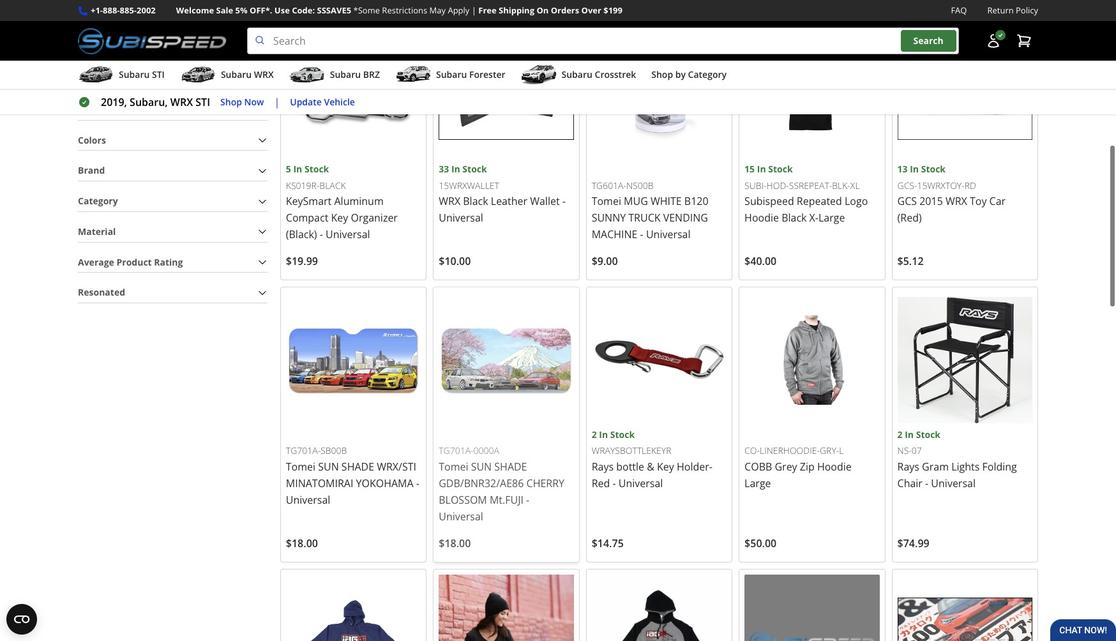 Task type: vqa. For each thing, say whether or not it's contained in the screenshot.
Rating
yes



Task type: describe. For each thing, give the bounding box(es) containing it.
15 in stock subi-hod-ssrepeat-blk-xl subispeed repeated logo hoodie black x-large
[[745, 163, 868, 225]]

rays gram lights folding chair - universal image
[[897, 293, 1032, 428]]

stock for rays bottle & key holder- red - universal
[[610, 428, 635, 441]]

ks019r-
[[286, 179, 320, 191]]

gdb/bnr32/ae86
[[439, 476, 524, 490]]

tomei mug white b120 sunny truck vending machine - universal image
[[592, 27, 727, 162]]

(red)
[[897, 211, 922, 225]]

brz
[[363, 68, 380, 81]]

universal inside the 2 in stock wraysbottlekeyr rays bottle & key holder- red - universal
[[619, 476, 663, 490]]

bottle
[[616, 460, 644, 474]]

- inside tg601a-ns00b tomei mug white b120 sunny truck vending machine - universal
[[640, 228, 643, 242]]

universal inside tg701a-sb00b tomei sun shade wrx/sti minatomirai yokohama - universal
[[286, 493, 330, 507]]

sun for yokohama
[[318, 460, 339, 474]]

cherry
[[527, 476, 564, 490]]

resonated button
[[78, 283, 267, 303]]

+1-888-885-2002
[[91, 4, 156, 16]]

5
[[286, 163, 291, 175]]

stock for keysmart aluminum compact key organizer (black) - universal
[[305, 163, 329, 175]]

stock inside in stock dropdown button
[[89, 103, 114, 115]]

13 in stock gcs-15wrxtoy-rd gcs 2015 wrx toy car (red)
[[897, 163, 1006, 225]]

2015
[[920, 194, 943, 208]]

07
[[912, 445, 922, 457]]

in stock button
[[78, 100, 267, 120]]

return policy
[[987, 4, 1038, 16]]

update vehicle
[[290, 96, 355, 108]]

stock for rays gram lights folding chair - universal
[[916, 428, 941, 441]]

sti inside dropdown button
[[152, 68, 165, 81]]

organizer
[[351, 211, 398, 225]]

xl
[[850, 179, 860, 191]]

x-
[[809, 211, 819, 225]]

stock for wrx black leather wallet - universal
[[463, 163, 487, 175]]

keysmart aluminum compact key organizer (black) - universal image
[[286, 27, 421, 162]]

subaru for subaru brz
[[330, 68, 361, 81]]

a subaru sti thumbnail image image
[[78, 65, 114, 84]]

in for wrx black leather wallet - universal
[[451, 163, 460, 175]]

product
[[117, 256, 152, 268]]

- inside the tg701a-0000a tomei sun shade gdb/bnr32/ae86 cherry blossom mt.fuji - universal
[[526, 493, 529, 507]]

off*.
[[250, 4, 272, 16]]

$18.00 for tomei sun shade wrx/sti minatomirai yokohama - universal
[[286, 536, 318, 550]]

gry-
[[820, 445, 839, 457]]

$14.75
[[592, 536, 624, 550]]

subaru crosstrek button
[[521, 63, 636, 89]]

2019,
[[101, 95, 127, 109]]

a subaru brz thumbnail image image
[[289, 65, 325, 84]]

tomei for tomei sun shade gdb/bnr32/ae86 cherry blossom mt.fuji - universal
[[439, 460, 468, 474]]

holder-
[[677, 460, 713, 474]]

button image
[[986, 33, 1001, 49]]

blk-
[[832, 179, 850, 191]]

subaru forester
[[436, 68, 505, 81]]

subaru women's sti v-neck t-shirt - size 2xl image
[[439, 575, 574, 641]]

stock for subispeed repeated logo hoodie black x-large
[[768, 163, 793, 175]]

compact
[[286, 211, 328, 225]]

rating
[[154, 256, 183, 268]]

key inside 5 in stock ks019r-black keysmart aluminum compact key organizer (black) - universal
[[331, 211, 348, 225]]

+1-
[[91, 4, 103, 16]]

reset
[[241, 55, 267, 69]]

subispeed
[[745, 194, 794, 208]]

- inside tg701a-sb00b tomei sun shade wrx/sti minatomirai yokohama - universal
[[416, 476, 419, 490]]

2 for rays
[[592, 428, 597, 441]]

sale
[[216, 4, 233, 16]]

large inside co-linerhoodie-gry-l cobb grey zip hoodie large
[[745, 476, 771, 490]]

average
[[78, 256, 114, 268]]

search
[[913, 35, 944, 47]]

zip
[[800, 460, 815, 474]]

machine
[[592, 228, 638, 242]]

tomei for tomei sun shade wrx/sti minatomirai yokohama - universal
[[286, 460, 315, 474]]

max
[[158, 35, 177, 47]]

subaru sti button
[[78, 63, 165, 89]]

welcome
[[176, 4, 214, 16]]

update vehicle button
[[290, 95, 355, 110]]

in inside dropdown button
[[78, 103, 87, 115]]

$19.99
[[286, 254, 318, 268]]

gcs
[[897, 194, 917, 208]]

universal inside tg601a-ns00b tomei mug white b120 sunny truck vending machine - universal
[[646, 228, 691, 242]]

subaru for subaru sti
[[119, 68, 150, 81]]

2 for 07
[[897, 428, 903, 441]]

update
[[290, 96, 322, 108]]

33 in stock 15wrxwallet wrx black leather wallet - universal
[[439, 163, 566, 225]]

keysmart
[[286, 194, 332, 208]]

universal inside 5 in stock ks019r-black keysmart aluminum compact key organizer (black) - universal
[[326, 228, 370, 242]]

- inside the 2 in stock wraysbottlekeyr rays bottle & key holder- red - universal
[[613, 476, 616, 490]]

13
[[897, 163, 908, 175]]

5 in stock ks019r-black keysmart aluminum compact key organizer (black) - universal
[[286, 163, 398, 242]]

- inside 33 in stock 15wrxwallet wrx black leather wallet - universal
[[562, 194, 566, 208]]

large inside 15 in stock subi-hod-ssrepeat-blk-xl subispeed repeated logo hoodie black x-large
[[819, 211, 845, 225]]

tomei sun shade  gdb/bnr32/ae86 cherry blossom mt.fuji - universal image
[[439, 293, 574, 428]]

shade for cherry
[[494, 460, 527, 474]]

2 in stock wraysbottlekeyr rays bottle & key holder- red - universal
[[592, 428, 713, 490]]

tg701a-0000a tomei sun shade gdb/bnr32/ae86 cherry blossom mt.fuji - universal
[[439, 445, 564, 524]]

wrx inside 13 in stock gcs-15wrxtoy-rd gcs 2015 wrx toy car (red)
[[946, 194, 967, 208]]

subaru for subaru wrx
[[221, 68, 252, 81]]

search input field
[[247, 28, 959, 54]]

subi-
[[745, 179, 767, 191]]

average product rating button
[[78, 253, 267, 272]]

(black)
[[286, 228, 317, 242]]

0000a
[[474, 445, 499, 457]]

$9.00
[[592, 254, 618, 268]]

rays inside the 2 in stock wraysbottlekeyr rays bottle & key holder- red - universal
[[592, 460, 614, 474]]

restrictions
[[382, 4, 427, 16]]

gram
[[922, 460, 949, 474]]

min
[[78, 35, 94, 47]]

a subaru forester thumbnail image image
[[395, 65, 431, 84]]

maximum slider
[[255, 15, 267, 28]]

universal inside 2 in stock ns-07 rays gram lights folding chair - universal
[[931, 476, 976, 490]]

in for rays gram lights folding chair - universal
[[905, 428, 914, 441]]

mt.fuji
[[490, 493, 524, 507]]

in for keysmart aluminum compact key organizer (black) - universal
[[293, 163, 302, 175]]

shop for shop by category
[[651, 68, 673, 81]]

l
[[839, 445, 844, 457]]

rays bottle & key holder-red - universal image
[[592, 293, 727, 428]]

hyper rev - issue 224 toyota 86 / subaru brz image
[[897, 575, 1032, 641]]

minimum slider
[[78, 15, 91, 28]]

minatomirai
[[286, 476, 353, 490]]

ns00b
[[626, 179, 654, 191]]

+1-888-885-2002 link
[[91, 4, 156, 17]]

colors button
[[78, 131, 267, 150]]

rays inside 2 in stock ns-07 rays gram lights folding chair - universal
[[897, 460, 919, 474]]

toy
[[970, 194, 987, 208]]

over
[[581, 4, 601, 16]]

b120
[[684, 194, 709, 208]]

1 vertical spatial |
[[274, 95, 280, 109]]



Task type: locate. For each thing, give the bounding box(es) containing it.
white
[[651, 194, 682, 208]]

black down 15wrxwallet
[[463, 194, 488, 208]]

shop
[[651, 68, 673, 81], [220, 96, 242, 108]]

shade down sb00b
[[342, 460, 374, 474]]

in inside 33 in stock 15wrxwallet wrx black leather wallet - universal
[[451, 163, 460, 175]]

2 rays from the left
[[897, 460, 919, 474]]

return
[[987, 4, 1014, 16]]

key down aluminum
[[331, 211, 348, 225]]

wrx down a subaru wrx thumbnail image
[[170, 95, 193, 109]]

iag boxer logo hoodie (navy) - small image
[[286, 575, 421, 641]]

$5.12
[[897, 254, 924, 268]]

red
[[592, 476, 610, 490]]

gcs-
[[897, 179, 917, 191]]

Min text field
[[78, 48, 151, 79]]

universal down lights
[[931, 476, 976, 490]]

subaru for subaru forester
[[436, 68, 467, 81]]

in inside 13 in stock gcs-15wrxtoy-rd gcs 2015 wrx toy car (red)
[[910, 163, 919, 175]]

shop by category
[[651, 68, 727, 81]]

subaru left crosstrek
[[562, 68, 592, 81]]

tg701a- up minatomirai
[[286, 445, 321, 457]]

black inside 33 in stock 15wrxwallet wrx black leather wallet - universal
[[463, 194, 488, 208]]

$50.00
[[745, 536, 777, 550]]

tg701a-
[[286, 445, 321, 457], [439, 445, 474, 457]]

tg701a- inside the tg701a-0000a tomei sun shade gdb/bnr32/ae86 cherry blossom mt.fuji - universal
[[439, 445, 474, 457]]

wallet
[[530, 194, 560, 208]]

stock up '15wrxtoy-'
[[921, 163, 946, 175]]

stock up 07 at the bottom
[[916, 428, 941, 441]]

2 sun from the left
[[471, 460, 492, 474]]

sun inside tg701a-sb00b tomei sun shade wrx/sti minatomirai yokohama - universal
[[318, 460, 339, 474]]

1 horizontal spatial sun
[[471, 460, 492, 474]]

universal down '&'
[[619, 476, 663, 490]]

15
[[745, 163, 755, 175]]

0 vertical spatial key
[[331, 211, 348, 225]]

0 horizontal spatial sun
[[318, 460, 339, 474]]

sun inside the tg701a-0000a tomei sun shade gdb/bnr32/ae86 cherry blossom mt.fuji - universal
[[471, 460, 492, 474]]

co-
[[745, 445, 760, 457]]

0 horizontal spatial key
[[331, 211, 348, 225]]

1 $18.00 from the left
[[286, 536, 318, 550]]

in right 15
[[757, 163, 766, 175]]

tg701a- for tomei sun shade gdb/bnr32/ae86 cherry blossom mt.fuji - universal
[[439, 445, 474, 457]]

- inside 5 in stock ks019r-black keysmart aluminum compact key organizer (black) - universal
[[320, 228, 323, 242]]

forester
[[469, 68, 505, 81]]

key inside the 2 in stock wraysbottlekeyr rays bottle & key holder- red - universal
[[657, 460, 674, 474]]

$18.00
[[286, 536, 318, 550], [439, 536, 471, 550]]

stock inside the 2 in stock wraysbottlekeyr rays bottle & key holder- red - universal
[[610, 428, 635, 441]]

grey
[[775, 460, 797, 474]]

subaru for subaru crosstrek
[[562, 68, 592, 81]]

1 horizontal spatial sti
[[196, 95, 210, 109]]

ssrepeat-
[[789, 179, 832, 191]]

shop left by
[[651, 68, 673, 81]]

0 vertical spatial sti
[[152, 68, 165, 81]]

- down 'wrx/sti'
[[416, 476, 419, 490]]

0 horizontal spatial 2
[[592, 428, 597, 441]]

in inside the 2 in stock wraysbottlekeyr rays bottle & key holder- red - universal
[[599, 428, 608, 441]]

category
[[688, 68, 727, 81]]

shop for shop now
[[220, 96, 242, 108]]

tomei down tg601a-
[[592, 194, 621, 208]]

stock up ks019r-
[[305, 163, 329, 175]]

open widget image
[[6, 604, 37, 635]]

1 horizontal spatial tg701a-
[[439, 445, 474, 457]]

search button
[[901, 30, 956, 52]]

1 vertical spatial large
[[745, 476, 771, 490]]

universal
[[439, 211, 483, 225], [326, 228, 370, 242], [646, 228, 691, 242], [619, 476, 663, 490], [931, 476, 976, 490], [286, 493, 330, 507], [439, 509, 483, 524]]

0 vertical spatial |
[[472, 4, 476, 16]]

shop left now
[[220, 96, 242, 108]]

universal inside 33 in stock 15wrxwallet wrx black leather wallet - universal
[[439, 211, 483, 225]]

5%
[[235, 4, 248, 16]]

0 horizontal spatial black
[[463, 194, 488, 208]]

2 inside the 2 in stock wraysbottlekeyr rays bottle & key holder- red - universal
[[592, 428, 597, 441]]

sun up gdb/bnr32/ae86
[[471, 460, 492, 474]]

a subaru crosstrek thumbnail image image
[[521, 65, 556, 84]]

1 shade from the left
[[342, 460, 374, 474]]

tomei sun shade wrx/sti minatomirai yokohama - universal image
[[286, 293, 421, 428]]

$18.00 for tomei sun shade gdb/bnr32/ae86 cherry blossom mt.fuji - universal
[[439, 536, 471, 550]]

- right chair
[[925, 476, 929, 490]]

1 vertical spatial black
[[782, 211, 807, 225]]

sun for blossom
[[471, 460, 492, 474]]

shipping
[[499, 4, 534, 16]]

sb00b
[[321, 445, 347, 457]]

hoodie inside 15 in stock subi-hod-ssrepeat-blk-xl subispeed repeated logo hoodie black x-large
[[745, 211, 779, 225]]

shade down the "0000a"
[[494, 460, 527, 474]]

stock inside 13 in stock gcs-15wrxtoy-rd gcs 2015 wrx toy car (red)
[[921, 163, 946, 175]]

0 horizontal spatial shop
[[220, 96, 242, 108]]

1 rays from the left
[[592, 460, 614, 474]]

0 horizontal spatial tg701a-
[[286, 445, 321, 457]]

3 subaru from the left
[[330, 68, 361, 81]]

subaru left brz
[[330, 68, 361, 81]]

brand button
[[78, 161, 267, 181]]

subaru left forester
[[436, 68, 467, 81]]

black
[[319, 179, 346, 191]]

$18.00 down the blossom
[[439, 536, 471, 550]]

material button
[[78, 222, 267, 242]]

tomei up gdb/bnr32/ae86
[[439, 460, 468, 474]]

- right (black)
[[320, 228, 323, 242]]

universal down the blossom
[[439, 509, 483, 524]]

wrx down the "rd"
[[946, 194, 967, 208]]

1 vertical spatial shop
[[220, 96, 242, 108]]

stock inside 15 in stock subi-hod-ssrepeat-blk-xl subispeed repeated logo hoodie black x-large
[[768, 163, 793, 175]]

- right red
[[613, 476, 616, 490]]

stock inside 2 in stock ns-07 rays gram lights folding chair - universal
[[916, 428, 941, 441]]

subaru up subaru,
[[119, 68, 150, 81]]

0 horizontal spatial large
[[745, 476, 771, 490]]

0 horizontal spatial rays
[[592, 460, 614, 474]]

0 vertical spatial black
[[463, 194, 488, 208]]

universal down 15wrxwallet
[[439, 211, 483, 225]]

shop inside shop by category dropdown button
[[651, 68, 673, 81]]

subispeed logo image
[[78, 28, 227, 54]]

tomei for tomei mug white b120 sunny truck vending machine - universal
[[592, 194, 621, 208]]

1 horizontal spatial shade
[[494, 460, 527, 474]]

in for rays bottle & key holder- red - universal
[[599, 428, 608, 441]]

stock up the wraysbottlekeyr
[[610, 428, 635, 441]]

2 inside 2 in stock ns-07 rays gram lights folding chair - universal
[[897, 428, 903, 441]]

wrx black leather wallet - universal image
[[439, 27, 574, 162]]

1 horizontal spatial 2
[[897, 428, 903, 441]]

tomei inside the tg701a-0000a tomei sun shade gdb/bnr32/ae86 cherry blossom mt.fuji - universal
[[439, 460, 468, 474]]

1 horizontal spatial black
[[782, 211, 807, 225]]

wrx down 15wrxwallet
[[439, 194, 460, 208]]

a subaru wrx thumbnail image image
[[180, 65, 216, 84]]

category
[[78, 195, 118, 207]]

tg701a- inside tg701a-sb00b tomei sun shade wrx/sti minatomirai yokohama - universal
[[286, 445, 321, 457]]

sti up 2019, subaru, wrx sti
[[152, 68, 165, 81]]

rd
[[965, 179, 976, 191]]

brand
[[78, 164, 105, 176]]

policy
[[1016, 4, 1038, 16]]

hod-
[[767, 179, 789, 191]]

cobb grey zip hoodie large image
[[745, 293, 880, 428]]

0 horizontal spatial tomei
[[286, 460, 315, 474]]

1 sun from the left
[[318, 460, 339, 474]]

shade for minatomirai
[[342, 460, 374, 474]]

large down cobb at the bottom right of the page
[[745, 476, 771, 490]]

0 vertical spatial shop
[[651, 68, 673, 81]]

subaru wrx
[[221, 68, 274, 81]]

stock up 15wrxwallet
[[463, 163, 487, 175]]

2 horizontal spatial tomei
[[592, 194, 621, 208]]

1 subaru from the left
[[119, 68, 150, 81]]

gcs 2015 wrx toy car (red) image
[[897, 27, 1032, 162]]

stock up colors
[[89, 103, 114, 115]]

2002
[[137, 4, 156, 16]]

1 vertical spatial sti
[[196, 95, 210, 109]]

car
[[989, 194, 1006, 208]]

1 2 from the left
[[592, 428, 597, 441]]

$10.00
[[439, 254, 471, 268]]

0 vertical spatial hoodie
[[745, 211, 779, 225]]

welcome sale 5% off*. use code: sssave5 *some restrictions may apply | free shipping on orders over $199
[[176, 4, 623, 16]]

in for gcs 2015 wrx toy car (red)
[[910, 163, 919, 175]]

wrx inside 33 in stock 15wrxwallet wrx black leather wallet - universal
[[439, 194, 460, 208]]

shade inside the tg701a-0000a tomei sun shade gdb/bnr32/ae86 cherry blossom mt.fuji - universal
[[494, 460, 527, 474]]

subispeed repeated logo hoodie black x-large image
[[745, 27, 880, 162]]

1 tg701a- from the left
[[286, 445, 321, 457]]

in up the wraysbottlekeyr
[[599, 428, 608, 441]]

tg701a- up gdb/bnr32/ae86
[[439, 445, 474, 457]]

2019, subaru, wrx sti
[[101, 95, 210, 109]]

in right '5'
[[293, 163, 302, 175]]

1 horizontal spatial |
[[472, 4, 476, 16]]

tomei inside tg701a-sb00b tomei sun shade wrx/sti minatomirai yokohama - universal
[[286, 460, 315, 474]]

2 2 from the left
[[897, 428, 903, 441]]

2 up ns-
[[897, 428, 903, 441]]

| left free
[[472, 4, 476, 16]]

in inside 15 in stock subi-hod-ssrepeat-blk-xl subispeed repeated logo hoodie black x-large
[[757, 163, 766, 175]]

0 horizontal spatial $18.00
[[286, 536, 318, 550]]

resonated
[[78, 286, 125, 298]]

tomei inside tg601a-ns00b tomei mug white b120 sunny truck vending machine - universal
[[592, 194, 621, 208]]

stock inside 5 in stock ks019r-black keysmart aluminum compact key organizer (black) - universal
[[305, 163, 329, 175]]

universal down vending
[[646, 228, 691, 242]]

chair
[[897, 476, 923, 490]]

wrx up now
[[254, 68, 274, 81]]

vehicle
[[324, 96, 355, 108]]

1 horizontal spatial key
[[657, 460, 674, 474]]

black inside 15 in stock subi-hod-ssrepeat-blk-xl subispeed repeated logo hoodie black x-large
[[782, 211, 807, 225]]

2 subaru from the left
[[221, 68, 252, 81]]

stock inside 33 in stock 15wrxwallet wrx black leather wallet - universal
[[463, 163, 487, 175]]

apply
[[448, 4, 470, 16]]

use
[[274, 4, 290, 16]]

|
[[472, 4, 476, 16], [274, 95, 280, 109]]

crosstrek
[[595, 68, 636, 81]]

wraysbottlekeyr
[[592, 445, 671, 457]]

sssave5
[[317, 4, 351, 16]]

- right mt.fuji at the left
[[526, 493, 529, 507]]

tg601a-ns00b tomei mug white b120 sunny truck vending machine - universal
[[592, 179, 709, 242]]

wrx inside dropdown button
[[254, 68, 274, 81]]

&
[[647, 460, 654, 474]]

1 vertical spatial hoodie
[[817, 460, 852, 474]]

33
[[439, 163, 449, 175]]

wrx/sti
[[377, 460, 416, 474]]

5 subaru from the left
[[562, 68, 592, 81]]

sun
[[318, 460, 339, 474], [471, 460, 492, 474]]

subaru,
[[130, 95, 168, 109]]

sti down a subaru wrx thumbnail image
[[196, 95, 210, 109]]

large down repeated
[[819, 211, 845, 225]]

shade inside tg701a-sb00b tomei sun shade wrx/sti minatomirai yokohama - universal
[[342, 460, 374, 474]]

aluminum
[[334, 194, 384, 208]]

in stock
[[78, 103, 114, 115]]

code:
[[292, 4, 315, 16]]

black
[[463, 194, 488, 208], [782, 211, 807, 225]]

2 up the wraysbottlekeyr
[[592, 428, 597, 441]]

stock
[[89, 103, 114, 115], [305, 163, 329, 175], [463, 163, 487, 175], [768, 163, 793, 175], [921, 163, 946, 175], [610, 428, 635, 441], [916, 428, 941, 441]]

1 vertical spatial key
[[657, 460, 674, 474]]

4 subaru from the left
[[436, 68, 467, 81]]

1 horizontal spatial large
[[819, 211, 845, 225]]

in inside 5 in stock ks019r-black keysmart aluminum compact key organizer (black) - universal
[[293, 163, 302, 175]]

- right wallet
[[562, 194, 566, 208]]

hoodie down subispeed
[[745, 211, 779, 225]]

in for subispeed repeated logo hoodie black x-large
[[757, 163, 766, 175]]

rays
[[592, 460, 614, 474], [897, 460, 919, 474]]

stock for gcs 2015 wrx toy car (red)
[[921, 163, 946, 175]]

Max text field
[[158, 48, 231, 79]]

tomei up minatomirai
[[286, 460, 315, 474]]

stock up hod-
[[768, 163, 793, 175]]

sun down sb00b
[[318, 460, 339, 474]]

universal inside the tg701a-0000a tomei sun shade gdb/bnr32/ae86 cherry blossom mt.fuji - universal
[[439, 509, 483, 524]]

universal down minatomirai
[[286, 493, 330, 507]]

black left x-
[[782, 211, 807, 225]]

rays down ns-
[[897, 460, 919, 474]]

0 horizontal spatial shade
[[342, 460, 374, 474]]

1 horizontal spatial rays
[[897, 460, 919, 474]]

shop now
[[220, 96, 264, 108]]

subaru up shop now
[[221, 68, 252, 81]]

1 horizontal spatial $18.00
[[439, 536, 471, 550]]

1 horizontal spatial hoodie
[[817, 460, 852, 474]]

888-
[[103, 4, 120, 16]]

$18.00 down minatomirai
[[286, 536, 318, 550]]

1 horizontal spatial tomei
[[439, 460, 468, 474]]

return policy link
[[987, 4, 1038, 17]]

lights
[[951, 460, 980, 474]]

may
[[429, 4, 446, 16]]

in inside 2 in stock ns-07 rays gram lights folding chair - universal
[[905, 428, 914, 441]]

folding
[[982, 460, 1017, 474]]

0 horizontal spatial hoodie
[[745, 211, 779, 225]]

| right now
[[274, 95, 280, 109]]

vending
[[663, 211, 708, 225]]

prova wrx t-shirt - size l image
[[745, 575, 880, 641]]

hoodie down gry-
[[817, 460, 852, 474]]

tg701a- for tomei sun shade wrx/sti minatomirai yokohama - universal
[[286, 445, 321, 457]]

0 vertical spatial large
[[819, 211, 845, 225]]

material
[[78, 225, 116, 237]]

2 $18.00 from the left
[[439, 536, 471, 550]]

0 horizontal spatial sti
[[152, 68, 165, 81]]

co-linerhoodie-gry-l cobb grey zip hoodie large
[[745, 445, 852, 490]]

linerhoodie-
[[760, 445, 820, 457]]

truck
[[628, 211, 661, 225]]

subaru brz
[[330, 68, 380, 81]]

$74.99
[[897, 536, 929, 550]]

subaru sti
[[119, 68, 165, 81]]

hoodie inside co-linerhoodie-gry-l cobb grey zip hoodie large
[[817, 460, 852, 474]]

mug
[[624, 194, 648, 208]]

2 shade from the left
[[494, 460, 527, 474]]

- inside 2 in stock ns-07 rays gram lights folding chair - universal
[[925, 476, 929, 490]]

sti
[[152, 68, 165, 81], [196, 95, 210, 109]]

0 horizontal spatial |
[[274, 95, 280, 109]]

in up ns-
[[905, 428, 914, 441]]

iag performance iag closed deck hoodie (black & gray) - size 2xl image
[[592, 575, 727, 641]]

leather
[[491, 194, 527, 208]]

key right '&'
[[657, 460, 674, 474]]

tg701a-sb00b tomei sun shade wrx/sti minatomirai yokohama - universal
[[286, 445, 419, 507]]

subaru brz button
[[289, 63, 380, 89]]

in right 13
[[910, 163, 919, 175]]

universal down organizer
[[326, 228, 370, 242]]

1 horizontal spatial shop
[[651, 68, 673, 81]]

in right "33"
[[451, 163, 460, 175]]

2 tg701a- from the left
[[439, 445, 474, 457]]

- down truck
[[640, 228, 643, 242]]

rays up red
[[592, 460, 614, 474]]

logo
[[845, 194, 868, 208]]

in up colors
[[78, 103, 87, 115]]



